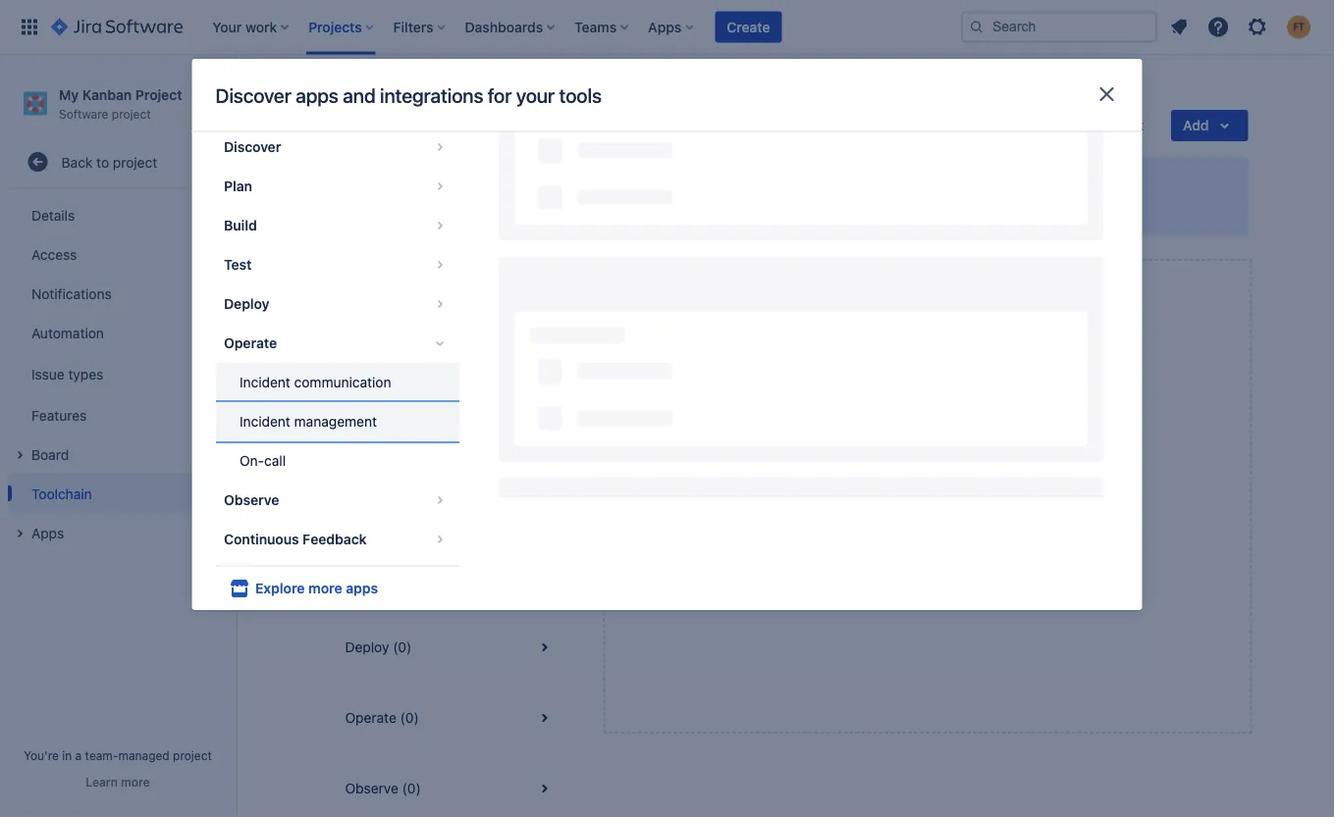 Task type: describe. For each thing, give the bounding box(es) containing it.
discover for discover apps and integrations for your tools
[[216, 84, 291, 107]]

feedback
[[302, 532, 366, 548]]

chevron icon pointing right image for discover
[[428, 135, 451, 159]]

discover (0) button
[[322, 330, 580, 401]]

build button
[[216, 206, 459, 245]]

0 vertical spatial apps
[[296, 84, 339, 107]]

integrations inside welcome to your project toolchain discover integrations for your tools, connect work to your project, and manage it all right here.
[[435, 202, 511, 218]]

project inside my kanban project software project
[[112, 107, 151, 121]]

toolchain inside welcome to your project toolchain discover integrations for your tools, connect work to your project, and manage it all right here.
[[559, 173, 627, 192]]

close modal image
[[1095, 82, 1119, 106]]

issue
[[31, 366, 64, 382]]

plan button
[[216, 167, 459, 206]]

work
[[661, 202, 692, 218]]

call
[[264, 453, 285, 469]]

group inside discover apps and integrations for your tools dialog
[[216, 122, 459, 566]]

incident management button
[[216, 403, 459, 442]]

view all tools (0)
[[345, 286, 451, 302]]

discover (0)
[[345, 357, 423, 373]]

kanban for my kanban project software project
[[82, 86, 132, 103]]

discover for discover (0)
[[345, 357, 400, 373]]

learn
[[86, 776, 118, 789]]

test (0)
[[345, 569, 394, 585]]

plan (0)
[[345, 428, 395, 444]]

settings
[[584, 82, 635, 98]]

search image
[[969, 19, 985, 35]]

management
[[294, 414, 376, 430]]

incident for incident communication
[[239, 375, 290, 391]]

1 horizontal spatial apps
[[345, 581, 378, 597]]

give feedback
[[1051, 117, 1144, 134]]

create button
[[715, 11, 782, 43]]

my kanban project
[[393, 82, 512, 98]]

continuous
[[223, 532, 299, 548]]

explore more apps
[[255, 581, 378, 597]]

test button
[[216, 245, 459, 285]]

1 horizontal spatial toolchain
[[933, 487, 1000, 506]]

operate button
[[216, 324, 459, 363]]

your inside dialog
[[516, 84, 555, 107]]

on-
[[239, 453, 264, 469]]

chevron icon pointing right image for plan
[[428, 175, 451, 198]]

build your toolchain
[[855, 487, 1000, 506]]

chevron icon pointing right image for deploy
[[428, 293, 451, 316]]

discover inside welcome to your project toolchain discover integrations for your tools, connect work to your project, and manage it all right here.
[[377, 202, 432, 218]]

explore more apps image
[[227, 577, 251, 601]]

explore more apps link
[[216, 573, 389, 605]]

here.
[[940, 202, 973, 218]]

chevron icon pointing right image for observe
[[428, 489, 451, 513]]

feedback
[[1084, 117, 1144, 134]]

on-call
[[239, 453, 285, 469]]

chevron icon pointing right image for build
[[428, 214, 451, 238]]

all inside view all tools (0) button
[[379, 286, 394, 302]]

group containing details
[[8, 190, 228, 559]]

(0) for observe (0)
[[402, 781, 421, 797]]

apps button
[[8, 514, 228, 553]]

connect
[[606, 202, 658, 218]]

explore
[[255, 581, 304, 597]]

right
[[907, 202, 937, 218]]

access
[[31, 246, 77, 262]]

details link
[[8, 196, 228, 235]]

and inside discover apps and integrations for your tools dialog
[[343, 84, 376, 107]]

project,
[[744, 202, 792, 218]]

access link
[[8, 235, 228, 274]]

projects link
[[318, 79, 369, 102]]

toolchain inside group
[[31, 486, 92, 502]]

issue types link
[[8, 353, 228, 396]]

board
[[31, 447, 69, 463]]

project for my kanban project
[[467, 82, 512, 98]]

board button
[[8, 435, 228, 474]]

learn more button
[[86, 775, 150, 790]]

(0) for operate (0)
[[400, 710, 419, 727]]

more for learn
[[121, 776, 150, 789]]

create
[[727, 19, 770, 35]]

discover button
[[216, 128, 459, 167]]

notifications link
[[8, 274, 228, 313]]

give
[[1051, 117, 1080, 134]]

plan for plan
[[223, 178, 252, 194]]

tools,
[[568, 202, 603, 218]]

integrations inside dialog
[[380, 84, 483, 107]]

chevron icon pointing down image
[[428, 332, 451, 355]]

to for your
[[448, 173, 463, 192]]

features link
[[8, 396, 228, 435]]

on-call button
[[216, 442, 459, 481]]

continuous feedback
[[223, 532, 366, 548]]

communication
[[294, 375, 391, 391]]

a
[[75, 749, 82, 763]]

more for explore
[[308, 581, 342, 597]]

test (0) button
[[322, 542, 580, 613]]

incident for incident management
[[239, 414, 290, 430]]

2 horizontal spatial project
[[536, 82, 581, 98]]

Search field
[[961, 11, 1158, 43]]

types
[[68, 366, 103, 382]]

apps
[[31, 525, 64, 541]]

welcome
[[377, 173, 444, 192]]

2 horizontal spatial to
[[696, 202, 708, 218]]

deploy button
[[216, 285, 459, 324]]

for inside dialog
[[488, 84, 512, 107]]

for inside welcome to your project toolchain discover integrations for your tools, connect work to your project, and manage it all right here.
[[515, 202, 532, 218]]

in
[[62, 749, 72, 763]]

test for test
[[223, 257, 251, 273]]

you're in a team-managed project
[[24, 749, 212, 763]]

observe (0)
[[345, 781, 421, 797]]



Task type: vqa. For each thing, say whether or not it's contained in the screenshot.
Jira Software image
yes



Task type: locate. For each thing, give the bounding box(es) containing it.
deploy inside button
[[223, 296, 269, 312]]

discover inside discover 'button'
[[223, 139, 281, 155]]

my inside my kanban project software project
[[59, 86, 79, 103]]

0 horizontal spatial deploy
[[223, 296, 269, 312]]

operate down deploy (0)
[[345, 710, 397, 727]]

tools inside button
[[397, 286, 428, 302]]

more down managed in the left bottom of the page
[[121, 776, 150, 789]]

1 horizontal spatial project
[[467, 82, 512, 98]]

4 chevron icon pointing right image from the top
[[428, 253, 451, 277]]

0 horizontal spatial tools
[[397, 286, 428, 302]]

discover for discover
[[223, 139, 281, 155]]

my kanban project link
[[393, 79, 512, 102]]

welcome to your project toolchain discover integrations for your tools, connect work to your project, and manage it all right here.
[[377, 173, 973, 218]]

managed
[[118, 749, 170, 763]]

operate (0)
[[345, 710, 419, 727]]

observe for observe (0)
[[345, 781, 399, 797]]

1 vertical spatial for
[[515, 202, 532, 218]]

2 incident from the top
[[239, 414, 290, 430]]

kanban down "primary" element
[[416, 82, 464, 98]]

plan inside button
[[345, 428, 372, 444]]

1 vertical spatial test
[[345, 569, 372, 585]]

1 horizontal spatial to
[[448, 173, 463, 192]]

continuous feedback button
[[216, 520, 459, 560]]

project left settings
[[536, 82, 581, 98]]

build inside button
[[223, 217, 257, 234]]

apps up discover 'button' at the top
[[296, 84, 339, 107]]

integrations down welcome
[[435, 202, 511, 218]]

build for build
[[223, 217, 257, 234]]

0 horizontal spatial to
[[96, 154, 109, 170]]

toolchain link
[[8, 474, 228, 514]]

1 vertical spatial build
[[855, 487, 892, 506]]

0 vertical spatial observe
[[223, 492, 279, 509]]

1 chevron icon pointing right image from the top
[[428, 135, 451, 159]]

it
[[878, 202, 886, 218]]

give feedback button
[[1012, 110, 1156, 141]]

features
[[31, 407, 87, 423]]

more inside button
[[121, 776, 150, 789]]

my right projects
[[393, 82, 412, 98]]

0 vertical spatial toolchain
[[559, 173, 627, 192]]

primary element
[[12, 0, 961, 54]]

(0) for test (0)
[[376, 569, 394, 585]]

your
[[516, 84, 555, 107], [467, 173, 500, 192], [536, 202, 564, 218], [712, 202, 740, 218], [896, 487, 929, 506]]

software
[[59, 107, 108, 121]]

plan inside "button"
[[223, 178, 252, 194]]

integrations down "primary" element
[[380, 84, 483, 107]]

you're
[[24, 749, 59, 763]]

0 horizontal spatial and
[[343, 84, 376, 107]]

0 vertical spatial operate
[[223, 335, 277, 351]]

deploy for deploy (0)
[[345, 640, 389, 656]]

0 horizontal spatial more
[[121, 776, 150, 789]]

1 vertical spatial plan
[[345, 428, 372, 444]]

to right welcome
[[448, 173, 463, 192]]

project down "primary" element
[[467, 82, 512, 98]]

0 vertical spatial toolchain
[[322, 112, 419, 139]]

0 vertical spatial plan
[[223, 178, 252, 194]]

discover apps and integrations for your tools
[[216, 84, 602, 107]]

deploy
[[223, 296, 269, 312], [345, 640, 389, 656]]

plan
[[223, 178, 252, 194], [345, 428, 372, 444]]

1 vertical spatial operate
[[345, 710, 397, 727]]

to
[[96, 154, 109, 170], [448, 173, 463, 192], [696, 202, 708, 218]]

and inside welcome to your project toolchain discover integrations for your tools, connect work to your project, and manage it all right here.
[[796, 202, 820, 218]]

discover left projects "link"
[[216, 84, 291, 107]]

automation
[[31, 325, 104, 341]]

1 vertical spatial and
[[796, 202, 820, 218]]

and up discover 'button' at the top
[[343, 84, 376, 107]]

1 horizontal spatial and
[[796, 202, 820, 218]]

observe inside button
[[223, 492, 279, 509]]

chevron icon pointing right image inside 'observe' button
[[428, 489, 451, 513]]

all
[[889, 202, 904, 218], [379, 286, 394, 302]]

1 horizontal spatial operate
[[345, 710, 397, 727]]

more right explore
[[308, 581, 342, 597]]

(0)
[[432, 286, 451, 302], [404, 357, 423, 373], [376, 428, 395, 444], [376, 569, 394, 585], [393, 640, 412, 656], [400, 710, 419, 727], [402, 781, 421, 797]]

0 vertical spatial incident
[[239, 375, 290, 391]]

back
[[61, 154, 93, 170]]

build
[[223, 217, 257, 234], [855, 487, 892, 506]]

1 horizontal spatial more
[[308, 581, 342, 597]]

chevron icon pointing right image inside the continuous feedback button
[[428, 528, 451, 552]]

all right 'view'
[[379, 286, 394, 302]]

0 horizontal spatial toolchain
[[559, 173, 627, 192]]

deploy (0)
[[345, 640, 412, 656]]

0 horizontal spatial all
[[379, 286, 394, 302]]

1 vertical spatial deploy
[[345, 640, 389, 656]]

chevron icon pointing right image inside discover 'button'
[[428, 135, 451, 159]]

deploy for deploy
[[223, 296, 269, 312]]

0 vertical spatial deploy
[[223, 296, 269, 312]]

discover inside discover (0) button
[[345, 357, 400, 373]]

1 vertical spatial all
[[379, 286, 394, 302]]

apps down the continuous feedback button
[[345, 581, 378, 597]]

kanban up the software
[[82, 86, 132, 103]]

operate (0) button
[[322, 683, 580, 754]]

deploy inside button
[[345, 640, 389, 656]]

1 horizontal spatial kanban
[[416, 82, 464, 98]]

3 chevron icon pointing right image from the top
[[428, 214, 451, 238]]

1 vertical spatial incident
[[239, 414, 290, 430]]

view
[[345, 286, 376, 302]]

learn more
[[86, 776, 150, 789]]

0 vertical spatial tools
[[559, 84, 602, 107]]

1 vertical spatial toolchain
[[31, 486, 92, 502]]

project settings
[[536, 82, 635, 98]]

kanban
[[416, 82, 464, 98], [82, 86, 132, 103]]

1 horizontal spatial toolchain
[[322, 112, 419, 139]]

project
[[467, 82, 512, 98], [536, 82, 581, 98], [135, 86, 182, 103]]

chevron icon pointing right image for continuous feedback
[[428, 528, 451, 552]]

more inside discover apps and integrations for your tools dialog
[[308, 581, 342, 597]]

(0) for discover (0)
[[404, 357, 423, 373]]

1 vertical spatial more
[[121, 776, 150, 789]]

kanban for my kanban project
[[416, 82, 464, 98]]

my for my kanban project
[[393, 82, 412, 98]]

project for my kanban project software project
[[135, 86, 182, 103]]

back to project
[[61, 154, 157, 170]]

build for build your toolchain
[[855, 487, 892, 506]]

6 chevron icon pointing right image from the top
[[428, 489, 451, 513]]

to right back
[[96, 154, 109, 170]]

1 vertical spatial observe
[[345, 781, 399, 797]]

incident communication button
[[216, 363, 459, 403]]

1 vertical spatial to
[[448, 173, 463, 192]]

operate up incident communication
[[223, 335, 277, 351]]

1 horizontal spatial build
[[855, 487, 892, 506]]

2 chevron icon pointing right image from the top
[[428, 175, 451, 198]]

incident communication
[[239, 375, 391, 391]]

kanban inside my kanban project software project
[[82, 86, 132, 103]]

discover up plan "button"
[[223, 139, 281, 155]]

(0) inside button
[[402, 781, 421, 797]]

0 horizontal spatial for
[[488, 84, 512, 107]]

1 horizontal spatial plan
[[345, 428, 372, 444]]

apps
[[296, 84, 339, 107], [345, 581, 378, 597]]

0 vertical spatial all
[[889, 202, 904, 218]]

project inside welcome to your project toolchain discover integrations for your tools, connect work to your project, and manage it all right here.
[[503, 173, 555, 192]]

my up the software
[[59, 86, 79, 103]]

(0) for deploy (0)
[[393, 640, 412, 656]]

for left the tools,
[[515, 202, 532, 218]]

7 chevron icon pointing right image from the top
[[428, 528, 451, 552]]

0 vertical spatial more
[[308, 581, 342, 597]]

0 horizontal spatial toolchain
[[31, 486, 92, 502]]

1 horizontal spatial for
[[515, 202, 532, 218]]

more
[[308, 581, 342, 597], [121, 776, 150, 789]]

create banner
[[0, 0, 1334, 55]]

discover down welcome
[[377, 202, 432, 218]]

team-
[[85, 749, 118, 763]]

tools inside dialog
[[559, 84, 602, 107]]

observe down operate (0) at the left of the page
[[345, 781, 399, 797]]

0 horizontal spatial apps
[[296, 84, 339, 107]]

(0) inside button
[[376, 569, 394, 585]]

1 vertical spatial tools
[[397, 286, 428, 302]]

chevron icon pointing right image inside build button
[[428, 214, 451, 238]]

my
[[393, 82, 412, 98], [59, 86, 79, 103]]

operate for operate
[[223, 335, 277, 351]]

for
[[488, 84, 512, 107], [515, 202, 532, 218]]

plan (0) button
[[322, 401, 580, 471]]

observe (0) button
[[322, 754, 580, 818]]

jira software image
[[51, 15, 183, 39], [51, 15, 183, 39]]

incident up incident management
[[239, 375, 290, 391]]

test inside button
[[223, 257, 251, 273]]

incident
[[239, 375, 290, 391], [239, 414, 290, 430]]

view all tools (0) button
[[322, 259, 580, 330]]

toolchain
[[322, 112, 419, 139], [31, 486, 92, 502]]

test inside button
[[345, 569, 372, 585]]

2 vertical spatial to
[[696, 202, 708, 218]]

0 horizontal spatial plan
[[223, 178, 252, 194]]

chevron icon pointing right image
[[428, 135, 451, 159], [428, 175, 451, 198], [428, 214, 451, 238], [428, 253, 451, 277], [428, 293, 451, 316], [428, 489, 451, 513], [428, 528, 451, 552]]

toolchain down board
[[31, 486, 92, 502]]

toolchain
[[559, 173, 627, 192], [933, 487, 1000, 506]]

observe button
[[216, 481, 459, 520]]

1 horizontal spatial all
[[889, 202, 904, 218]]

1 horizontal spatial deploy
[[345, 640, 389, 656]]

notifications
[[31, 286, 112, 302]]

(0) for plan (0)
[[376, 428, 395, 444]]

observe for observe
[[223, 492, 279, 509]]

plan for plan (0)
[[345, 428, 372, 444]]

1 horizontal spatial tools
[[559, 84, 602, 107]]

0 horizontal spatial my
[[59, 86, 79, 103]]

operate inside group
[[223, 335, 277, 351]]

integrations
[[380, 84, 483, 107], [435, 202, 511, 218]]

to right work
[[696, 202, 708, 218]]

5 chevron icon pointing right image from the top
[[428, 293, 451, 316]]

all right it
[[889, 202, 904, 218]]

back to project link
[[8, 143, 228, 182]]

deploy (0) button
[[322, 613, 580, 683]]

tools
[[559, 84, 602, 107], [397, 286, 428, 302]]

group containing discover
[[216, 122, 459, 566]]

for down "primary" element
[[488, 84, 512, 107]]

manage
[[823, 202, 874, 218]]

0 vertical spatial test
[[223, 257, 251, 273]]

0 horizontal spatial build
[[223, 217, 257, 234]]

observe inside observe (0) button
[[345, 781, 399, 797]]

projects
[[318, 82, 369, 98]]

0 horizontal spatial observe
[[223, 492, 279, 509]]

discover up communication
[[345, 357, 400, 373]]

observe down on-
[[223, 492, 279, 509]]

chevron icon pointing right image inside plan "button"
[[428, 175, 451, 198]]

observe
[[223, 492, 279, 509], [345, 781, 399, 797]]

1 incident from the top
[[239, 375, 290, 391]]

1 vertical spatial toolchain
[[933, 487, 1000, 506]]

project settings link
[[536, 79, 635, 102]]

issue types
[[31, 366, 103, 382]]

0 horizontal spatial project
[[135, 86, 182, 103]]

incident management
[[239, 414, 376, 430]]

my for my kanban project software project
[[59, 86, 79, 103]]

0 vertical spatial for
[[488, 84, 512, 107]]

1 vertical spatial apps
[[345, 581, 378, 597]]

discover apps and integrations for your tools dialog
[[192, 22, 1142, 818]]

project inside my kanban project software project
[[135, 86, 182, 103]]

kanban inside my kanban project link
[[416, 82, 464, 98]]

test for test (0)
[[345, 569, 372, 585]]

all inside welcome to your project toolchain discover integrations for your tools, connect work to your project, and manage it all right here.
[[889, 202, 904, 218]]

0 horizontal spatial kanban
[[82, 86, 132, 103]]

details
[[31, 207, 75, 223]]

my kanban project software project
[[59, 86, 182, 121]]

chevron icon pointing right image inside deploy button
[[428, 293, 451, 316]]

0 vertical spatial build
[[223, 217, 257, 234]]

1 horizontal spatial my
[[393, 82, 412, 98]]

chevron icon pointing right image inside 'test' button
[[428, 253, 451, 277]]

chevron icon pointing right image for test
[[428, 253, 451, 277]]

0 vertical spatial integrations
[[380, 84, 483, 107]]

automation link
[[8, 313, 228, 353]]

operate for operate (0)
[[345, 710, 397, 727]]

and
[[343, 84, 376, 107], [796, 202, 820, 218]]

1 horizontal spatial observe
[[345, 781, 399, 797]]

0 horizontal spatial test
[[223, 257, 251, 273]]

incident up on-call
[[239, 414, 290, 430]]

and right project,
[[796, 202, 820, 218]]

0 vertical spatial and
[[343, 84, 376, 107]]

0 horizontal spatial operate
[[223, 335, 277, 351]]

1 vertical spatial integrations
[[435, 202, 511, 218]]

1 horizontal spatial test
[[345, 569, 372, 585]]

0 vertical spatial to
[[96, 154, 109, 170]]

group
[[216, 122, 459, 566], [8, 190, 228, 559]]

toolchain down projects "link"
[[322, 112, 419, 139]]

project up back to project link
[[135, 86, 182, 103]]

to for project
[[96, 154, 109, 170]]



